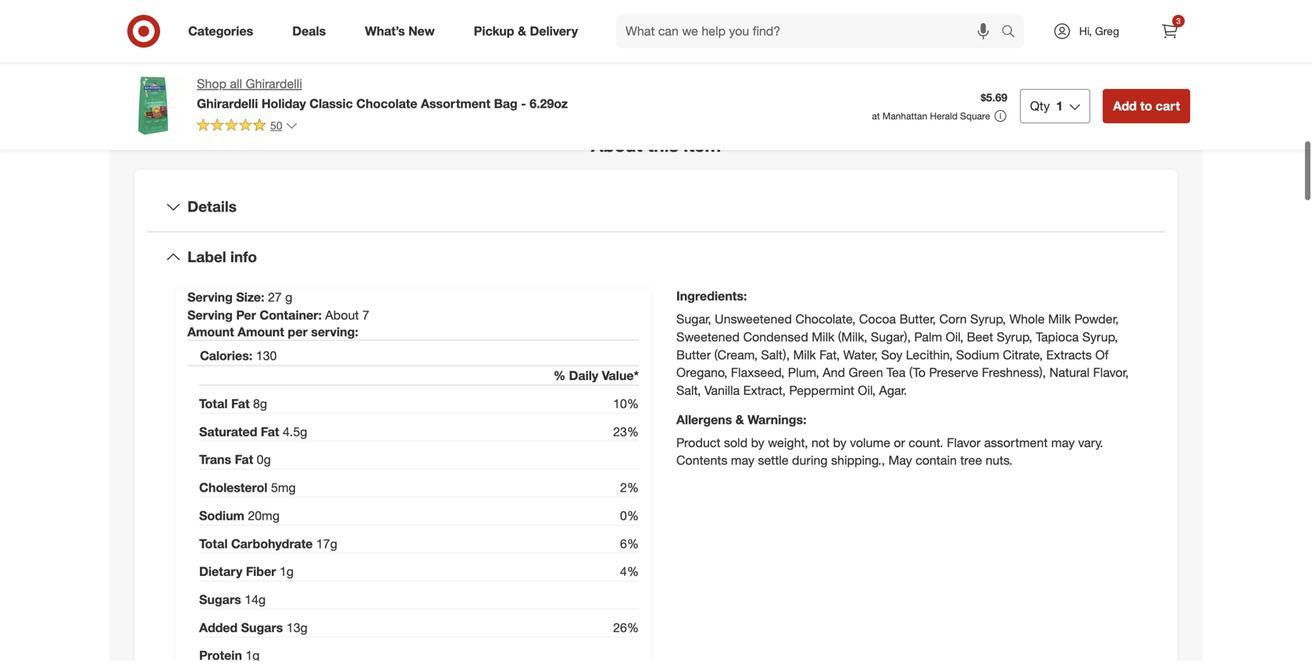 Task type: locate. For each thing, give the bounding box(es) containing it.
herald
[[930, 110, 958, 122]]

fat,
[[820, 347, 840, 363]]

oil, down corn
[[946, 330, 963, 345]]

search button
[[994, 14, 1032, 52]]

carbohydrate
[[231, 536, 313, 552]]

& inside allergens & warnings: product sold by weight, not by volume or count. flavor assortment may vary. contents may settle during shipping., may contain tree nuts.
[[736, 412, 744, 428]]

ghirardelli
[[246, 76, 302, 91], [197, 96, 258, 111]]

image gallery element
[[122, 0, 637, 97]]

preserve
[[929, 365, 979, 380]]

syrup, up the of
[[1082, 330, 1118, 345]]

milk
[[1048, 312, 1071, 327], [812, 330, 835, 345], [793, 347, 816, 363]]

sugars down 14
[[241, 620, 283, 636]]

2 vertical spatial fat
[[235, 452, 253, 468]]

0 vertical spatial oil,
[[946, 330, 963, 345]]

added sugars 13 g
[[199, 620, 308, 636]]

per
[[236, 308, 256, 323]]

6.29oz
[[530, 96, 568, 111]]

1 horizontal spatial about
[[591, 135, 642, 156]]

calories: 130
[[200, 348, 277, 363]]

1 horizontal spatial by
[[833, 435, 847, 451]]

8
[[253, 396, 260, 412]]

1 vertical spatial mg
[[262, 508, 280, 524]]

0 vertical spatial fat
[[231, 396, 250, 412]]

amount down 'per'
[[238, 324, 284, 340]]

%
[[554, 368, 566, 384]]

whole
[[1009, 312, 1045, 327]]

image of ghirardelli holiday classic chocolate assortment bag - 6.29oz image
[[122, 75, 184, 137]]

g for 27
[[285, 290, 292, 305]]

chocolate,
[[795, 312, 856, 327]]

0 horizontal spatial about
[[325, 308, 359, 323]]

serving
[[187, 290, 233, 305], [187, 308, 233, 323]]

by
[[751, 435, 765, 451], [833, 435, 847, 451]]

total fat 8 g
[[199, 396, 267, 412]]

syrup,
[[970, 312, 1006, 327], [997, 330, 1032, 345], [1082, 330, 1118, 345]]

(milk,
[[838, 330, 867, 345]]

sugars down dietary at the bottom left
[[199, 592, 241, 608]]

1 horizontal spatial amount
[[238, 324, 284, 340]]

fat left 8
[[231, 396, 250, 412]]

1 total from the top
[[199, 396, 228, 412]]

advertisement region
[[675, 8, 1190, 67]]

corn
[[939, 312, 967, 327]]

milk up tapioca
[[1048, 312, 1071, 327]]

cholesterol 5 mg
[[199, 480, 296, 496]]

not
[[812, 435, 830, 451]]

fat left 4.5
[[261, 424, 279, 440]]

classic
[[309, 96, 353, 111]]

1 vertical spatial serving
[[187, 308, 233, 323]]

what's
[[365, 23, 405, 39]]

total
[[199, 396, 228, 412], [199, 536, 228, 552]]

sugar,
[[676, 312, 711, 327]]

dietary fiber 1 g
[[199, 564, 294, 580]]

fat left '0'
[[235, 452, 253, 468]]

nuts.
[[986, 453, 1013, 468]]

at
[[872, 110, 880, 122]]

1 horizontal spatial 1
[[1056, 98, 1063, 114]]

mg right cholesterol
[[278, 480, 296, 496]]

butter,
[[900, 312, 936, 327]]

g for 1
[[287, 564, 294, 580]]

50
[[270, 119, 282, 132]]

water,
[[843, 347, 878, 363]]

1 vertical spatial sugars
[[241, 620, 283, 636]]

& up 'sold'
[[736, 412, 744, 428]]

flavor
[[947, 435, 981, 451]]

total for total carbohydrate
[[199, 536, 228, 552]]

0 vertical spatial may
[[1051, 435, 1075, 451]]

% daily value*
[[554, 368, 639, 384]]

1 right qty
[[1056, 98, 1063, 114]]

fat for total fat
[[231, 396, 250, 412]]

during
[[792, 453, 828, 468]]

0 vertical spatial total
[[199, 396, 228, 412]]

extract,
[[743, 383, 786, 398]]

freshness),
[[982, 365, 1046, 380]]

0 horizontal spatial 1
[[280, 564, 287, 580]]

sugars
[[199, 592, 241, 608], [241, 620, 283, 636]]

weight,
[[768, 435, 808, 451]]

1 vertical spatial oil,
[[858, 383, 876, 398]]

0 vertical spatial &
[[518, 23, 526, 39]]

lecithin,
[[906, 347, 953, 363]]

mg up carbohydrate
[[262, 508, 280, 524]]

1 vertical spatial total
[[199, 536, 228, 552]]

size:
[[236, 290, 264, 305]]

0 horizontal spatial amount
[[187, 324, 234, 340]]

peppermint
[[789, 383, 854, 398]]

may
[[1051, 435, 1075, 451], [731, 453, 754, 468]]

holiday
[[262, 96, 306, 111]]

about up the serving
[[325, 308, 359, 323]]

0 vertical spatial serving
[[187, 290, 233, 305]]

23%
[[613, 424, 639, 440]]

What can we help you find? suggestions appear below search field
[[616, 14, 1005, 48]]

about left this
[[591, 135, 642, 156]]

total for total fat
[[199, 396, 228, 412]]

about inside serving size: 27 g serving per container: about 7
[[325, 308, 359, 323]]

palm
[[914, 330, 942, 345]]

g
[[285, 290, 292, 305], [260, 396, 267, 412], [300, 424, 307, 440], [264, 452, 271, 468], [330, 536, 337, 552], [287, 564, 294, 580], [259, 592, 266, 608], [300, 620, 308, 636]]

26%
[[613, 620, 639, 636]]

serving left size:
[[187, 290, 233, 305]]

2 total from the top
[[199, 536, 228, 552]]

ghirardelli up holiday on the left top
[[246, 76, 302, 91]]

sweetened
[[676, 330, 740, 345]]

allergens & warnings: product sold by weight, not by volume or count. flavor assortment may vary. contents may settle during shipping., may contain tree nuts.
[[676, 412, 1103, 468]]

value*
[[602, 368, 639, 384]]

1 horizontal spatial may
[[1051, 435, 1075, 451]]

& right pickup
[[518, 23, 526, 39]]

1 vertical spatial fat
[[261, 424, 279, 440]]

1 amount from the left
[[187, 324, 234, 340]]

0 horizontal spatial &
[[518, 23, 526, 39]]

oil, down green
[[858, 383, 876, 398]]

ghirardelli down all
[[197, 96, 258, 111]]

total up saturated
[[199, 396, 228, 412]]

may down 'sold'
[[731, 453, 754, 468]]

fat
[[231, 396, 250, 412], [261, 424, 279, 440], [235, 452, 253, 468]]

2 amount from the left
[[238, 324, 284, 340]]

0 horizontal spatial by
[[751, 435, 765, 451]]

5
[[271, 480, 278, 496]]

mg for sodium 20 mg
[[262, 508, 280, 524]]

bag
[[494, 96, 518, 111]]

serving left 'per'
[[187, 308, 233, 323]]

&
[[518, 23, 526, 39], [736, 412, 744, 428]]

at manhattan herald square
[[872, 110, 990, 122]]

this
[[647, 135, 679, 156]]

g for 13
[[300, 620, 308, 636]]

deals link
[[279, 14, 345, 48]]

by right not
[[833, 435, 847, 451]]

1 vertical spatial &
[[736, 412, 744, 428]]

g for 17
[[330, 536, 337, 552]]

1 horizontal spatial oil,
[[946, 330, 963, 345]]

1 horizontal spatial &
[[736, 412, 744, 428]]

chocolate
[[356, 96, 417, 111]]

mg
[[278, 480, 296, 496], [262, 508, 280, 524]]

0 vertical spatial mg
[[278, 480, 296, 496]]

label info
[[187, 248, 257, 266]]

pickup & delivery link
[[461, 14, 598, 48]]

milk down chocolate,
[[812, 330, 835, 345]]

tapioca
[[1036, 330, 1079, 345]]

categories
[[188, 23, 253, 39]]

total up dietary at the bottom left
[[199, 536, 228, 552]]

1 right 'fiber'
[[280, 564, 287, 580]]

milk up plum,
[[793, 347, 816, 363]]

1 vertical spatial about
[[325, 308, 359, 323]]

may
[[889, 453, 912, 468]]

may left vary.
[[1051, 435, 1075, 451]]

amount up calories:
[[187, 324, 234, 340]]

g for 8
[[260, 396, 267, 412]]

by right 'sold'
[[751, 435, 765, 451]]

flavor,
[[1093, 365, 1129, 380]]

g inside serving size: 27 g serving per container: about 7
[[285, 290, 292, 305]]

0 horizontal spatial may
[[731, 453, 754, 468]]

ghirardelli holiday classic chocolate assortment bag - 6.29oz, 6 of 10 image
[[386, 0, 637, 50]]

0 horizontal spatial oil,
[[858, 383, 876, 398]]

info
[[230, 248, 257, 266]]



Task type: vqa. For each thing, say whether or not it's contained in the screenshot.


Task type: describe. For each thing, give the bounding box(es) containing it.
6%
[[620, 536, 639, 552]]

oregano,
[[676, 365, 728, 380]]

shop
[[197, 76, 226, 91]]

hi,
[[1079, 24, 1092, 38]]

container:
[[260, 308, 322, 323]]

unsweetened
[[715, 312, 792, 327]]

item
[[684, 135, 721, 156]]

added
[[199, 620, 238, 636]]

assortment
[[421, 96, 491, 111]]

0 vertical spatial about
[[591, 135, 642, 156]]

add to cart button
[[1103, 89, 1190, 123]]

1 serving from the top
[[187, 290, 233, 305]]

0
[[257, 452, 264, 468]]

assortment
[[984, 435, 1048, 451]]

sold
[[724, 435, 748, 451]]

1 vertical spatial may
[[731, 453, 754, 468]]

2 vertical spatial milk
[[793, 347, 816, 363]]

$5.69
[[981, 91, 1007, 104]]

qty
[[1030, 98, 1050, 114]]

natural
[[1050, 365, 1090, 380]]

all
[[230, 76, 242, 91]]

add to cart
[[1113, 98, 1180, 114]]

settle
[[758, 453, 789, 468]]

0 vertical spatial 1
[[1056, 98, 1063, 114]]

plum,
[[788, 365, 819, 380]]

0 vertical spatial ghirardelli
[[246, 76, 302, 91]]

deals
[[292, 23, 326, 39]]

pickup & delivery
[[474, 23, 578, 39]]

& for warnings:
[[736, 412, 744, 428]]

mg for cholesterol 5 mg
[[278, 480, 296, 496]]

0 vertical spatial sugars
[[199, 592, 241, 608]]

new
[[408, 23, 435, 39]]

-
[[521, 96, 526, 111]]

hi, greg
[[1079, 24, 1119, 38]]

2 serving from the top
[[187, 308, 233, 323]]

serving
[[311, 324, 355, 340]]

vanilla
[[704, 383, 740, 398]]

daily
[[569, 368, 598, 384]]

what's new
[[365, 23, 435, 39]]

condensed
[[743, 330, 808, 345]]

beet
[[967, 330, 993, 345]]

ghirardelli holiday classic chocolate assortment bag - 6.29oz, 5 of 10 image
[[122, 0, 373, 50]]

per
[[288, 324, 308, 340]]

10%
[[613, 396, 639, 412]]

27
[[268, 290, 282, 305]]

qty 1
[[1030, 98, 1063, 114]]

syrup, up citrate,
[[997, 330, 1032, 345]]

50 link
[[197, 118, 298, 136]]

0 vertical spatial milk
[[1048, 312, 1071, 327]]

syrup, up beet
[[970, 312, 1006, 327]]

1 by from the left
[[751, 435, 765, 451]]

about this item
[[591, 135, 721, 156]]

sodium
[[956, 347, 999, 363]]

& for delivery
[[518, 23, 526, 39]]

shipping.,
[[831, 453, 885, 468]]

serving size: 27 g serving per container: about 7
[[187, 290, 369, 323]]

1 vertical spatial 1
[[280, 564, 287, 580]]

soy
[[881, 347, 903, 363]]

saturated fat 4.5 g
[[199, 424, 307, 440]]

salt,
[[676, 383, 701, 398]]

4%
[[620, 564, 639, 580]]

tea
[[887, 365, 906, 380]]

fat for saturated fat
[[261, 424, 279, 440]]

14
[[245, 592, 259, 608]]

total carbohydrate 17 g
[[199, 536, 337, 552]]

agar.
[[879, 383, 907, 398]]

greg
[[1095, 24, 1119, 38]]

green
[[849, 365, 883, 380]]

trans fat 0 g
[[199, 452, 271, 468]]

or
[[894, 435, 905, 451]]

shop all ghirardelli ghirardelli holiday classic chocolate assortment bag - 6.29oz
[[197, 76, 568, 111]]

:
[[355, 324, 358, 340]]

and
[[823, 365, 845, 380]]

130
[[256, 348, 277, 363]]

flaxseed,
[[731, 365, 784, 380]]

cocoa
[[859, 312, 896, 327]]

cholesterol
[[199, 480, 268, 496]]

sugars 14 g
[[199, 592, 266, 608]]

extracts
[[1046, 347, 1092, 363]]

fat for trans fat
[[235, 452, 253, 468]]

g for 0
[[264, 452, 271, 468]]

17
[[316, 536, 330, 552]]

7
[[362, 308, 369, 323]]

1 vertical spatial ghirardelli
[[197, 96, 258, 111]]

contents
[[676, 453, 728, 468]]

search
[[994, 25, 1032, 40]]

2 by from the left
[[833, 435, 847, 451]]

trans
[[199, 452, 231, 468]]

contain
[[916, 453, 957, 468]]

butter
[[676, 347, 711, 363]]

(cream,
[[714, 347, 758, 363]]

dietary
[[199, 564, 242, 580]]

ingredients: sugar, unsweetened chocolate, cocoa butter, corn syrup, whole milk powder, sweetened condensed milk (milk, sugar), palm oil, beet syrup, tapioca syrup, butter (cream, salt), milk fat, water, soy lecithin, sodium citrate, extracts of oregano, flaxseed, plum, and green tea (to preserve freshness), natural flavor, salt, vanilla extract, peppermint oil, agar.
[[676, 289, 1129, 398]]

product
[[676, 435, 721, 451]]

1 vertical spatial milk
[[812, 330, 835, 345]]

sodium 20 mg
[[199, 508, 280, 524]]

square
[[960, 110, 990, 122]]

saturated
[[199, 424, 257, 440]]

delivery
[[530, 23, 578, 39]]

allergens
[[676, 412, 732, 428]]

g for 4.5
[[300, 424, 307, 440]]

pickup
[[474, 23, 514, 39]]

3 link
[[1153, 14, 1187, 48]]



